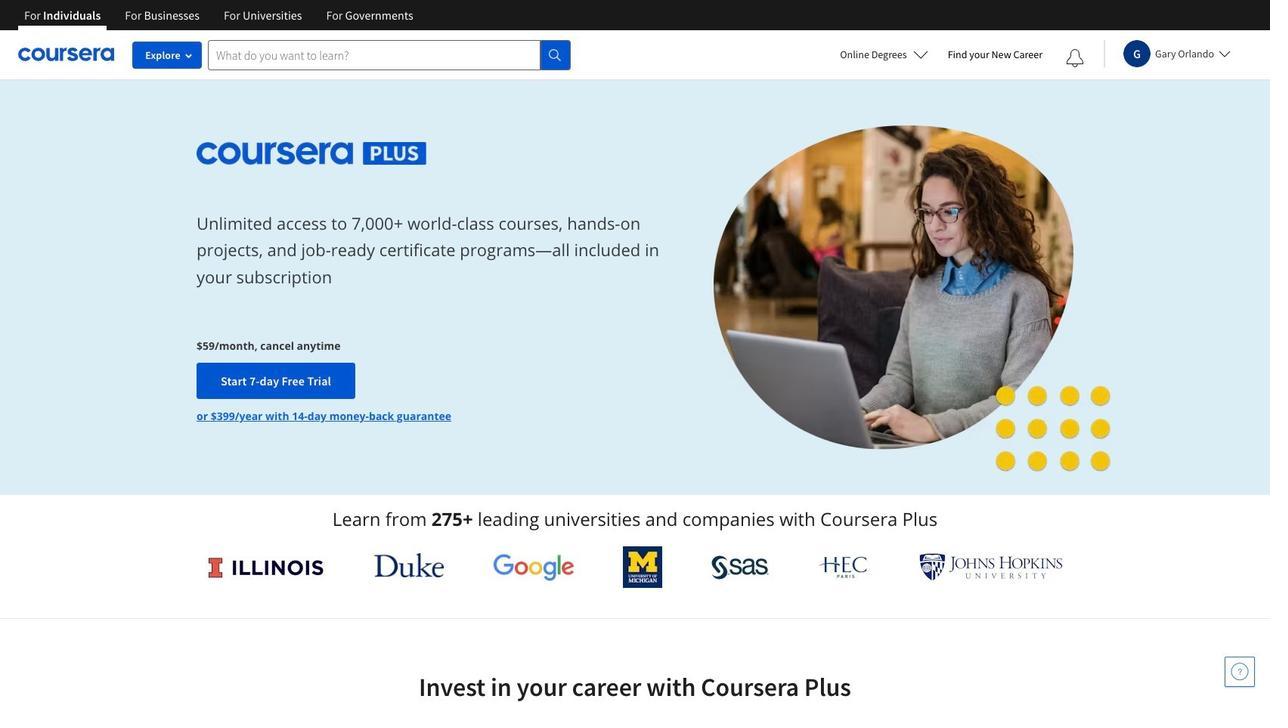 Task type: locate. For each thing, give the bounding box(es) containing it.
What do you want to learn? text field
[[208, 40, 541, 70]]

None search field
[[208, 40, 571, 70]]

university of illinois at urbana-champaign image
[[207, 555, 325, 580]]

duke university image
[[374, 554, 444, 578]]

google image
[[493, 554, 575, 582]]

banner navigation
[[12, 0, 426, 30]]

sas image
[[712, 555, 769, 580]]



Task type: describe. For each thing, give the bounding box(es) containing it.
university of michigan image
[[623, 547, 663, 588]]

coursera image
[[18, 43, 114, 67]]

coursera plus image
[[197, 142, 427, 165]]

johns hopkins university image
[[920, 554, 1063, 582]]

hec paris image
[[818, 552, 871, 583]]

help center image
[[1231, 663, 1249, 681]]



Task type: vqa. For each thing, say whether or not it's contained in the screenshot.
coursera image at the top of the page
yes



